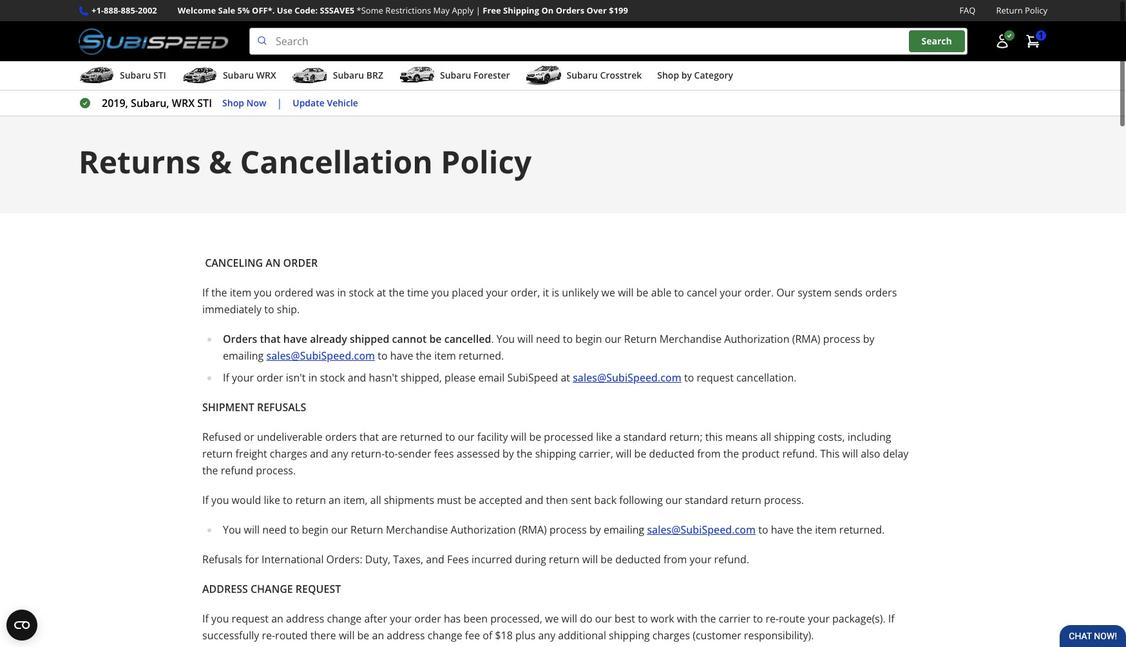 Task type: describe. For each thing, give the bounding box(es) containing it.
your right after in the bottom left of the page
[[390, 612, 412, 626]]

refusals for international orders: duty, taxes, and fees incurred during return will be deducted from your refund.
[[202, 553, 750, 567]]

1 vertical spatial authorization
[[451, 523, 516, 537]]

1 vertical spatial an
[[272, 612, 284, 626]]

1 vertical spatial re-
[[262, 629, 275, 643]]

merchandise inside . you will need to begin our return merchandise authorization (rma) process by emailing
[[660, 332, 722, 346]]

be right cannot
[[430, 332, 442, 346]]

return inside . you will need to begin our return merchandise authorization (rma) process by emailing
[[625, 332, 657, 346]]

our
[[777, 286, 796, 300]]

885-
[[121, 5, 138, 16]]

open widget image
[[6, 610, 37, 641]]

0 vertical spatial return
[[997, 5, 1023, 16]]

2002
[[138, 5, 157, 16]]

1 vertical spatial deducted
[[616, 553, 661, 567]]

will right facility
[[511, 430, 527, 444]]

faq
[[960, 5, 976, 16]]

we inside if the item you ordered was in stock at the time you placed your order, it is unlikely we will be able to cancel your order. our system sends orders immediately to ship.
[[602, 286, 616, 300]]

(customer
[[693, 629, 742, 643]]

your left order. at top
[[720, 286, 742, 300]]

return down 'product'
[[731, 493, 762, 507]]

additional
[[558, 629, 607, 643]]

your up shipment refusals
[[232, 371, 254, 385]]

will left do
[[562, 612, 578, 626]]

a
[[615, 430, 621, 444]]

0 horizontal spatial wrx
[[172, 96, 195, 110]]

subaru for subaru wrx
[[223, 69, 254, 81]]

will inside if the item you ordered was in stock at the time you placed your order, it is unlikely we will be able to cancel your order. our system sends orders immediately to ship.
[[618, 286, 634, 300]]

by inside dropdown button
[[682, 69, 692, 81]]

including
[[848, 430, 892, 444]]

ship.
[[277, 302, 300, 317]]

be down back at bottom right
[[601, 553, 613, 567]]

will down 'a'
[[616, 447, 632, 461]]

undeliverable
[[257, 430, 323, 444]]

cancellation.
[[737, 371, 797, 385]]

plus
[[516, 629, 536, 643]]

begin inside . you will need to begin our return merchandise authorization (rma) process by emailing
[[576, 332, 602, 346]]

on
[[542, 5, 554, 16]]

item inside if the item you ordered was in stock at the time you placed your order, it is unlikely we will be able to cancel your order. our system sends orders immediately to ship.
[[230, 286, 252, 300]]

subaru,
[[131, 96, 169, 110]]

subaru sti
[[120, 69, 166, 81]]

1 horizontal spatial orders
[[556, 5, 585, 16]]

if for if the item you ordered was in stock at the time you placed your order, it is unlikely we will be able to cancel your order. our system sends orders immediately to ship.
[[202, 286, 209, 300]]

this
[[706, 430, 723, 444]]

and left the then on the bottom of page
[[525, 493, 544, 507]]

request
[[296, 582, 341, 596]]

refund. this
[[783, 447, 840, 461]]

&
[[209, 141, 232, 183]]

deducted inside refused or undeliverable orders that are returned to our facility will be processed like a standard return; this means all shipping costs, including return freight charges and any return-to-sender fees assessed by the shipping carrier, will be deducted from the product refund. this will also delay the refund process.
[[650, 447, 695, 461]]

0 vertical spatial that
[[260, 332, 281, 346]]

0 horizontal spatial shipping
[[536, 447, 577, 461]]

1 horizontal spatial item
[[435, 349, 456, 363]]

will right there at left bottom
[[339, 629, 355, 643]]

return;
[[670, 430, 703, 444]]

be inside if the item you ordered was in stock at the time you placed your order, it is unlikely we will be able to cancel your order. our system sends orders immediately to ship.
[[637, 286, 649, 300]]

1 horizontal spatial at
[[561, 371, 571, 385]]

it
[[543, 286, 549, 300]]

during
[[515, 553, 547, 567]]

0 vertical spatial sales@subispeed.com link
[[267, 349, 375, 363]]

processed
[[544, 430, 594, 444]]

in inside if the item you ordered was in stock at the time you placed your order, it is unlikely we will be able to cancel your order. our system sends orders immediately to ship.
[[337, 286, 346, 300]]

please
[[445, 371, 476, 385]]

0 horizontal spatial process
[[550, 523, 587, 537]]

order.
[[745, 286, 774, 300]]

best
[[615, 612, 636, 626]]

sales@subispeed.com for you will need to begin our return merchandise authorization (rma) process by emailing
[[647, 523, 756, 537]]

a subaru sti thumbnail image image
[[79, 66, 115, 85]]

our inside refused or undeliverable orders that are returned to our facility will be processed like a standard return; this means all shipping costs, including return freight charges and any return-to-sender fees assessed by the shipping carrier, will be deducted from the product refund. this will also delay the refund process.
[[458, 430, 475, 444]]

0 horizontal spatial change
[[327, 612, 362, 626]]

1 horizontal spatial emailing
[[604, 523, 645, 537]]

will down you will need to begin our return merchandise authorization (rma) process by emailing sales@subispeed.com to have the item returned.
[[583, 553, 598, 567]]

code:
[[295, 5, 318, 16]]

welcome sale 5% off*. use code: sssave5 *some restrictions may apply | free shipping on orders over $199
[[178, 5, 629, 16]]

shop now
[[222, 97, 267, 109]]

will left also
[[843, 447, 859, 461]]

your right route
[[808, 612, 830, 626]]

off*.
[[252, 5, 275, 16]]

processed,
[[491, 612, 543, 626]]

returned
[[400, 430, 443, 444]]

search button
[[909, 31, 966, 52]]

welcome
[[178, 5, 216, 16]]

0 vertical spatial order
[[257, 371, 283, 385]]

cancellation
[[240, 141, 433, 183]]

(rma) inside . you will need to begin our return merchandise authorization (rma) process by emailing
[[793, 332, 821, 346]]

refund
[[221, 464, 253, 478]]

our inside if you request an address change after your order has been processed, we will do our best to work with the carrier to re-route your package(s). if successfully re-routed there will be an address change fee of $18 plus any additional shipping charges (customer responsibility).
[[596, 612, 612, 626]]

0 horizontal spatial merchandise
[[386, 523, 448, 537]]

1 horizontal spatial process.
[[765, 493, 805, 507]]

0 vertical spatial returned.
[[459, 349, 504, 363]]

subispeed logo image
[[79, 28, 229, 55]]

has
[[444, 612, 461, 626]]

0 vertical spatial re-
[[766, 612, 779, 626]]

from inside refused or undeliverable orders that are returned to our facility will be processed like a standard return; this means all shipping costs, including return freight charges and any return-to-sender fees assessed by the shipping carrier, will be deducted from the product refund. this will also delay the refund process.
[[698, 447, 721, 461]]

*some
[[357, 5, 384, 16]]

1 vertical spatial in
[[309, 371, 317, 385]]

subaru for subaru sti
[[120, 69, 151, 81]]

fees
[[434, 447, 454, 461]]

delay
[[884, 447, 909, 461]]

0 vertical spatial request
[[697, 371, 734, 385]]

canceling an order
[[205, 256, 318, 270]]

you inside . you will need to begin our return merchandise authorization (rma) process by emailing
[[497, 332, 515, 346]]

1 horizontal spatial change
[[428, 629, 463, 643]]

subaru crosstrek button
[[526, 64, 642, 90]]

1 vertical spatial returned.
[[840, 523, 885, 537]]

1 horizontal spatial |
[[476, 5, 481, 16]]

and left hasn't
[[348, 371, 366, 385]]

authorization inside . you will need to begin our return merchandise authorization (rma) process by emailing
[[725, 332, 790, 346]]

update
[[293, 97, 325, 109]]

1 vertical spatial (rma)
[[519, 523, 547, 537]]

successfully
[[202, 629, 259, 643]]

2 vertical spatial item
[[816, 523, 837, 537]]

you will need to begin our return merchandise authorization (rma) process by emailing sales@subispeed.com to have the item returned.
[[223, 523, 885, 537]]

. you will need to begin our return merchandise authorization (rma) process by emailing
[[223, 332, 875, 363]]

subaru for subaru crosstrek
[[567, 69, 598, 81]]

wrx inside the subaru wrx dropdown button
[[256, 69, 276, 81]]

update vehicle
[[293, 97, 358, 109]]

you inside if you request an address change after your order has been processed, we will do our best to work with the carrier to re-route your package(s). if successfully re-routed there will be an address change fee of $18 plus any additional shipping charges (customer responsibility).
[[211, 612, 229, 626]]

by inside refused or undeliverable orders that are returned to our facility will be processed like a standard return; this means all shipping costs, including return freight charges and any return-to-sender fees assessed by the shipping carrier, will be deducted from the product refund. this will also delay the refund process.
[[503, 447, 514, 461]]

2 vertical spatial return
[[351, 523, 383, 537]]

return inside refused or undeliverable orders that are returned to our facility will be processed like a standard return; this means all shipping costs, including return freight charges and any return-to-sender fees assessed by the shipping carrier, will be deducted from the product refund. this will also delay the refund process.
[[202, 447, 233, 461]]

shop for shop by category
[[658, 69, 680, 81]]

cancelled
[[445, 332, 491, 346]]

item,
[[344, 493, 368, 507]]

system
[[798, 286, 832, 300]]

order inside if you request an address change after your order has been processed, we will do our best to work with the carrier to re-route your package(s). if successfully re-routed there will be an address change fee of $18 plus any additional shipping charges (customer responsibility).
[[415, 612, 441, 626]]

1 vertical spatial |
[[277, 96, 283, 110]]

cannot
[[392, 332, 427, 346]]

assessed
[[457, 447, 500, 461]]

responsibility).
[[744, 629, 814, 643]]

restrictions
[[386, 5, 431, 16]]

shipping
[[503, 5, 540, 16]]

0 horizontal spatial need
[[263, 523, 287, 537]]

already
[[310, 332, 347, 346]]

0 horizontal spatial like
[[264, 493, 280, 507]]

2 vertical spatial an
[[372, 629, 384, 643]]

fee
[[465, 629, 480, 643]]

forester
[[474, 69, 510, 81]]

+1-
[[92, 5, 104, 16]]

sti inside subaru sti dropdown button
[[153, 69, 166, 81]]

subaru brz
[[333, 69, 384, 81]]

+1-888-885-2002 link
[[92, 4, 157, 17]]

1 vertical spatial sti
[[197, 96, 212, 110]]

subaru for subaru brz
[[333, 69, 364, 81]]

a subaru crosstrek thumbnail image image
[[526, 66, 562, 85]]

if you request an address change after your order has been processed, we will do our best to work with the carrier to re-route your package(s). if successfully re-routed there will be an address change fee of $18 plus any additional shipping charges (customer responsibility).
[[202, 612, 895, 643]]

1 horizontal spatial policy
[[1026, 5, 1048, 16]]

work
[[651, 612, 675, 626]]

1 vertical spatial you
[[223, 523, 241, 537]]

if the item you ordered was in stock at the time you placed your order, it is unlikely we will be able to cancel your order. our system sends orders immediately to ship.
[[202, 286, 898, 317]]

you down canceling an order
[[254, 286, 272, 300]]

for international
[[245, 553, 324, 567]]

orders inside refused or undeliverable orders that are returned to our facility will be processed like a standard return; this means all shipping costs, including return freight charges and any return-to-sender fees assessed by the shipping carrier, will be deducted from the product refund. this will also delay the refund process.
[[325, 430, 357, 444]]

subaru brz button
[[292, 64, 384, 90]]

subaru forester button
[[399, 64, 510, 90]]

1 vertical spatial standard
[[685, 493, 729, 507]]

sales@subispeed.com link for you will need to begin our return merchandise authorization (rma) process by emailing
[[647, 523, 756, 537]]

1 vertical spatial all
[[371, 493, 381, 507]]

return-
[[351, 447, 385, 461]]

shipment refusals
[[202, 400, 306, 415]]

all inside refused or undeliverable orders that are returned to our facility will be processed like a standard return; this means all shipping costs, including return freight charges and any return-to-sender fees assessed by the shipping carrier, will be deducted from the product refund. this will also delay the refund process.
[[761, 430, 772, 444]]

time
[[407, 286, 429, 300]]

after
[[365, 612, 387, 626]]

process. inside refused or undeliverable orders that are returned to our facility will be processed like a standard return; this means all shipping costs, including return freight charges and any return-to-sender fees assessed by the shipping carrier, will be deducted from the product refund. this will also delay the refund process.
[[256, 464, 296, 478]]

incurred
[[472, 553, 513, 567]]

1 vertical spatial begin
[[302, 523, 329, 537]]

subaru wrx
[[223, 69, 276, 81]]

subaru wrx button
[[182, 64, 276, 90]]

you left the would in the bottom left of the page
[[211, 493, 229, 507]]

placed
[[452, 286, 484, 300]]

any inside if you request an address change after your order has been processed, we will do our best to work with the carrier to re-route your package(s). if successfully re-routed there will be an address change fee of $18 plus any additional shipping charges (customer responsibility).
[[539, 629, 556, 643]]

orders:
[[327, 553, 363, 567]]

you right time
[[432, 286, 449, 300]]



Task type: locate. For each thing, give the bounding box(es) containing it.
refused or undeliverable orders that are returned to our facility will be processed like a standard return; this means all shipping costs, including return freight charges and any return-to-sender fees assessed by the shipping carrier, will be deducted from the product refund. this will also delay the refund process.
[[202, 430, 909, 478]]

returned.
[[459, 349, 504, 363], [840, 523, 885, 537]]

(rma)
[[793, 332, 821, 346], [519, 523, 547, 537]]

0 horizontal spatial (rma)
[[519, 523, 547, 537]]

1 vertical spatial return
[[625, 332, 657, 346]]

that up return- at the bottom of the page
[[360, 430, 379, 444]]

at left time
[[377, 286, 386, 300]]

subaru left forester
[[440, 69, 471, 81]]

2 subaru from the left
[[223, 69, 254, 81]]

0 horizontal spatial from
[[664, 553, 687, 567]]

sales@subispeed.com up 'a'
[[573, 371, 682, 385]]

orders down the immediately in the top of the page
[[223, 332, 257, 346]]

shop inside shop now link
[[222, 97, 244, 109]]

request inside if you request an address change after your order has been processed, we will do our best to work with the carrier to re-route your package(s). if successfully re-routed there will be an address change fee of $18 plus any additional shipping charges (customer responsibility).
[[232, 612, 269, 626]]

will
[[618, 286, 634, 300], [518, 332, 534, 346], [511, 430, 527, 444], [616, 447, 632, 461], [843, 447, 859, 461], [244, 523, 260, 537], [583, 553, 598, 567], [562, 612, 578, 626], [339, 629, 355, 643]]

0 vertical spatial process.
[[256, 464, 296, 478]]

2019, subaru, wrx sti
[[102, 96, 212, 110]]

change
[[251, 582, 293, 596]]

a subaru brz thumbnail image image
[[292, 66, 328, 85]]

subaru left brz
[[333, 69, 364, 81]]

route
[[779, 612, 806, 626]]

0 horizontal spatial we
[[545, 612, 559, 626]]

1 vertical spatial sales@subispeed.com
[[573, 371, 682, 385]]

+1-888-885-2002
[[92, 5, 157, 16]]

1 horizontal spatial returned.
[[840, 523, 885, 537]]

request up successfully
[[232, 612, 269, 626]]

an down after in the bottom left of the page
[[372, 629, 384, 643]]

returns
[[79, 141, 201, 183]]

| right now
[[277, 96, 283, 110]]

your left order,
[[486, 286, 508, 300]]

0 vertical spatial orders
[[556, 5, 585, 16]]

shipped,
[[401, 371, 442, 385]]

change down has
[[428, 629, 463, 643]]

an up routed
[[272, 612, 284, 626]]

1 vertical spatial merchandise
[[386, 523, 448, 537]]

sales@subispeed.com to have the item returned.
[[267, 349, 504, 363]]

if for if you request an address change after your order has been processed, we will do our best to work with the carrier to re-route your package(s). if successfully re-routed there will be an address change fee of $18 plus any additional shipping charges (customer responsibility).
[[202, 612, 209, 626]]

an left item,
[[329, 493, 341, 507]]

return down you will need to begin our return merchandise authorization (rma) process by emailing sales@subispeed.com to have the item returned.
[[549, 553, 580, 567]]

0 horizontal spatial that
[[260, 332, 281, 346]]

0 horizontal spatial at
[[377, 286, 386, 300]]

any right plus
[[539, 629, 556, 643]]

need down if the item you ordered was in stock at the time you placed your order, it is unlikely we will be able to cancel your order. our system sends orders immediately to ship.
[[536, 332, 561, 346]]

be inside if you request an address change after your order has been processed, we will do our best to work with the carrier to re-route your package(s). if successfully re-routed there will be an address change fee of $18 plus any additional shipping charges (customer responsibility).
[[358, 629, 370, 643]]

1 horizontal spatial any
[[539, 629, 556, 643]]

subaru
[[120, 69, 151, 81], [223, 69, 254, 81], [333, 69, 364, 81], [440, 69, 471, 81], [567, 69, 598, 81]]

if inside if the item you ordered was in stock at the time you placed your order, it is unlikely we will be able to cancel your order. our system sends orders immediately to ship.
[[202, 286, 209, 300]]

0 horizontal spatial have
[[283, 332, 307, 346]]

any left return- at the bottom of the page
[[331, 447, 348, 461]]

|
[[476, 5, 481, 16], [277, 96, 283, 110]]

0 vertical spatial address
[[286, 612, 324, 626]]

0 vertical spatial (rma)
[[793, 332, 821, 346]]

email
[[479, 371, 505, 385]]

0 horizontal spatial address
[[286, 612, 324, 626]]

return policy link
[[997, 4, 1048, 17]]

be left able
[[637, 286, 649, 300]]

your left refund.
[[690, 553, 712, 567]]

0 horizontal spatial any
[[331, 447, 348, 461]]

0 vertical spatial standard
[[624, 430, 667, 444]]

duty,
[[365, 553, 391, 567]]

you up refusals
[[223, 523, 241, 537]]

1 vertical spatial we
[[545, 612, 559, 626]]

1 horizontal spatial re-
[[766, 612, 779, 626]]

be left processed
[[530, 430, 542, 444]]

0 vertical spatial policy
[[1026, 5, 1048, 16]]

and left fees
[[426, 553, 445, 567]]

0 vertical spatial charges
[[270, 447, 308, 461]]

sales@subispeed.com down already
[[267, 349, 375, 363]]

order,
[[511, 286, 540, 300]]

shop by category button
[[658, 64, 734, 90]]

orders up return- at the bottom of the page
[[325, 430, 357, 444]]

return left item,
[[296, 493, 326, 507]]

1
[[1039, 29, 1044, 41]]

1 horizontal spatial shop
[[658, 69, 680, 81]]

re- right successfully
[[262, 629, 275, 643]]

0 horizontal spatial |
[[277, 96, 283, 110]]

sales@subispeed.com for if your order isn't in stock and hasn't shipped, please email subispeed at
[[573, 371, 682, 385]]

orders right the sends
[[866, 286, 898, 300]]

costs,
[[818, 430, 846, 444]]

brz
[[367, 69, 384, 81]]

carrier
[[719, 612, 751, 626]]

4 subaru from the left
[[440, 69, 471, 81]]

orders right on
[[556, 5, 585, 16]]

0 vertical spatial merchandise
[[660, 332, 722, 346]]

subaru for subaru forester
[[440, 69, 471, 81]]

need inside . you will need to begin our return merchandise authorization (rma) process by emailing
[[536, 332, 561, 346]]

subaru inside subaru forester dropdown button
[[440, 69, 471, 81]]

0 horizontal spatial you
[[223, 523, 241, 537]]

a subaru forester thumbnail image image
[[399, 66, 435, 85]]

sti
[[153, 69, 166, 81], [197, 96, 212, 110]]

merchandise down the cancel
[[660, 332, 722, 346]]

be right must on the bottom left of the page
[[464, 493, 476, 507]]

charges inside refused or undeliverable orders that are returned to our facility will be processed like a standard return; this means all shipping costs, including return freight charges and any return-to-sender fees assessed by the shipping carrier, will be deducted from the product refund. this will also delay the refund process.
[[270, 447, 308, 461]]

begin up orders:
[[302, 523, 329, 537]]

return policy
[[997, 5, 1048, 16]]

like left 'a'
[[596, 430, 613, 444]]

1 vertical spatial emailing
[[604, 523, 645, 537]]

you
[[497, 332, 515, 346], [223, 523, 241, 537]]

need up for international
[[263, 523, 287, 537]]

0 horizontal spatial returned.
[[459, 349, 504, 363]]

2 horizontal spatial have
[[771, 523, 794, 537]]

return down able
[[625, 332, 657, 346]]

1 horizontal spatial address
[[387, 629, 425, 643]]

will inside . you will need to begin our return merchandise authorization (rma) process by emailing
[[518, 332, 534, 346]]

subaru up "shop now"
[[223, 69, 254, 81]]

request left the cancellation.
[[697, 371, 734, 385]]

subaru crosstrek
[[567, 69, 642, 81]]

shipping inside if you request an address change after your order has been processed, we will do our best to work with the carrier to re-route your package(s). if successfully re-routed there will be an address change fee of $18 plus any additional shipping charges (customer responsibility).
[[609, 629, 650, 643]]

1 subaru from the left
[[120, 69, 151, 81]]

0 vertical spatial begin
[[576, 332, 602, 346]]

subaru inside subaru crosstrek dropdown button
[[567, 69, 598, 81]]

change up there at left bottom
[[327, 612, 362, 626]]

orders that have already shipped cannot be cancelled
[[223, 332, 491, 346]]

emailing down the immediately in the top of the page
[[223, 349, 264, 363]]

1 horizontal spatial process
[[824, 332, 861, 346]]

process inside . you will need to begin our return merchandise authorization (rma) process by emailing
[[824, 332, 861, 346]]

2 horizontal spatial return
[[997, 5, 1023, 16]]

all right item,
[[371, 493, 381, 507]]

hasn't
[[369, 371, 398, 385]]

1 vertical spatial process
[[550, 523, 587, 537]]

0 horizontal spatial shop
[[222, 97, 244, 109]]

immediately
[[202, 302, 262, 317]]

1 vertical spatial stock
[[320, 371, 345, 385]]

your
[[486, 286, 508, 300], [720, 286, 742, 300], [232, 371, 254, 385], [690, 553, 712, 567], [390, 612, 412, 626], [808, 612, 830, 626]]

orders inside if the item you ordered was in stock at the time you placed your order, it is unlikely we will be able to cancel your order. our system sends orders immediately to ship.
[[866, 286, 898, 300]]

sales@subispeed.com link for if your order isn't in stock and hasn't shipped, please email subispeed at
[[573, 371, 682, 385]]

sti down a subaru wrx thumbnail image
[[197, 96, 212, 110]]

you right .
[[497, 332, 515, 346]]

subaru forester
[[440, 69, 510, 81]]

begin
[[576, 332, 602, 346], [302, 523, 329, 537]]

0 horizontal spatial request
[[232, 612, 269, 626]]

all up 'product'
[[761, 430, 772, 444]]

0 vertical spatial emailing
[[223, 349, 264, 363]]

sssave5
[[320, 5, 355, 16]]

the inside if you request an address change after your order has been processed, we will do our best to work with the carrier to re-route your package(s). if successfully re-routed there will be an address change fee of $18 plus any additional shipping charges (customer responsibility).
[[701, 612, 716, 626]]

1 horizontal spatial return
[[625, 332, 657, 346]]

our inside . you will need to begin our return merchandise authorization (rma) process by emailing
[[605, 332, 622, 346]]

sti up 2019, subaru, wrx sti
[[153, 69, 166, 81]]

subaru left "crosstrek"
[[567, 69, 598, 81]]

in right isn't
[[309, 371, 317, 385]]

refusals
[[202, 553, 243, 567]]

0 horizontal spatial order
[[257, 371, 283, 385]]

subispeed
[[508, 371, 558, 385]]

refused
[[202, 430, 241, 444]]

by
[[682, 69, 692, 81], [864, 332, 875, 346], [503, 447, 514, 461], [590, 523, 601, 537]]

0 horizontal spatial policy
[[441, 141, 532, 183]]

may
[[434, 5, 450, 16]]

begin down unlikely
[[576, 332, 602, 346]]

search input field
[[250, 28, 968, 55]]

0 vertical spatial we
[[602, 286, 616, 300]]

from left refund.
[[664, 553, 687, 567]]

1 vertical spatial wrx
[[172, 96, 195, 110]]

button image
[[995, 34, 1011, 49]]

3 subaru from the left
[[333, 69, 364, 81]]

1 vertical spatial change
[[428, 629, 463, 643]]

deducted down return;
[[650, 447, 695, 461]]

process. down 'product'
[[765, 493, 805, 507]]

charges down 'undeliverable'
[[270, 447, 308, 461]]

if you would like to return an item, all shipments must be accepted and then sent back following our standard return process.
[[202, 493, 805, 507]]

0 vertical spatial from
[[698, 447, 721, 461]]

address down after in the bottom left of the page
[[387, 629, 425, 643]]

1 horizontal spatial order
[[415, 612, 441, 626]]

1 horizontal spatial sti
[[197, 96, 212, 110]]

with
[[677, 612, 698, 626]]

0 horizontal spatial orders
[[223, 332, 257, 346]]

0 vertical spatial any
[[331, 447, 348, 461]]

1 horizontal spatial in
[[337, 286, 346, 300]]

0 vertical spatial have
[[283, 332, 307, 346]]

freight
[[236, 447, 267, 461]]

routed
[[275, 629, 308, 643]]

0 vertical spatial item
[[230, 286, 252, 300]]

you up successfully
[[211, 612, 229, 626]]

1 horizontal spatial all
[[761, 430, 772, 444]]

following
[[620, 493, 663, 507]]

at right subispeed
[[561, 371, 571, 385]]

1 vertical spatial address
[[387, 629, 425, 643]]

subaru up subaru,
[[120, 69, 151, 81]]

0 horizontal spatial re-
[[262, 629, 275, 643]]

1 vertical spatial any
[[539, 629, 556, 643]]

to-
[[385, 447, 398, 461]]

stock right isn't
[[320, 371, 345, 385]]

we inside if you request an address change after your order has been processed, we will do our best to work with the carrier to re-route your package(s). if successfully re-routed there will be an address change fee of $18 plus any additional shipping charges (customer responsibility).
[[545, 612, 559, 626]]

if for if you would like to return an item, all shipments must be accepted and then sent back following our standard return process.
[[202, 493, 209, 507]]

1 horizontal spatial wrx
[[256, 69, 276, 81]]

standard down this
[[685, 493, 729, 507]]

$18
[[495, 629, 513, 643]]

stock right was
[[349, 286, 374, 300]]

subaru sti button
[[79, 64, 166, 90]]

1 horizontal spatial charges
[[653, 629, 690, 643]]

1 horizontal spatial we
[[602, 286, 616, 300]]

to inside . you will need to begin our return merchandise authorization (rma) process by emailing
[[563, 332, 573, 346]]

like inside refused or undeliverable orders that are returned to our facility will be processed like a standard return; this means all shipping costs, including return freight charges and any return-to-sender fees assessed by the shipping carrier, will be deducted from the product refund. this will also delay the refund process.
[[596, 430, 613, 444]]

deducted
[[650, 447, 695, 461], [616, 553, 661, 567]]

then
[[546, 493, 569, 507]]

we left do
[[545, 612, 559, 626]]

0 vertical spatial |
[[476, 5, 481, 16]]

standard inside refused or undeliverable orders that are returned to our facility will be processed like a standard return; this means all shipping costs, including return freight charges and any return-to-sender fees assessed by the shipping carrier, will be deducted from the product refund. this will also delay the refund process.
[[624, 430, 667, 444]]

0 vertical spatial shipping
[[775, 430, 816, 444]]

shop for shop now
[[222, 97, 244, 109]]

1 vertical spatial policy
[[441, 141, 532, 183]]

1 vertical spatial have
[[391, 349, 414, 363]]

subaru inside subaru brz dropdown button
[[333, 69, 364, 81]]

1 horizontal spatial an
[[329, 493, 341, 507]]

shipping down processed
[[536, 447, 577, 461]]

address up routed
[[286, 612, 324, 626]]

subaru inside the subaru wrx dropdown button
[[223, 69, 254, 81]]

$199
[[609, 5, 629, 16]]

we right unlikely
[[602, 286, 616, 300]]

that inside refused or undeliverable orders that are returned to our facility will be processed like a standard return; this means all shipping costs, including return freight charges and any return-to-sender fees assessed by the shipping carrier, will be deducted from the product refund. this will also delay the refund process.
[[360, 430, 379, 444]]

address
[[202, 582, 248, 596]]

and inside refused or undeliverable orders that are returned to our facility will be processed like a standard return; this means all shipping costs, including return freight charges and any return-to-sender fees assessed by the shipping carrier, will be deducted from the product refund. this will also delay the refund process.
[[310, 447, 329, 461]]

have for to
[[391, 349, 414, 363]]

taxes,
[[393, 553, 424, 567]]

2 horizontal spatial an
[[372, 629, 384, 643]]

if right package(s).
[[889, 612, 895, 626]]

1 horizontal spatial shipping
[[609, 629, 650, 643]]

package(s).
[[833, 612, 886, 626]]

1 vertical spatial at
[[561, 371, 571, 385]]

shop left category
[[658, 69, 680, 81]]

sales@subispeed.com link down already
[[267, 349, 375, 363]]

facility
[[478, 430, 508, 444]]

an
[[266, 256, 281, 270]]

shop by category
[[658, 69, 734, 81]]

if for if your order isn't in stock and hasn't shipped, please email subispeed at sales@subispeed.com to request cancellation.
[[223, 371, 229, 385]]

0 vertical spatial need
[[536, 332, 561, 346]]

re-
[[766, 612, 779, 626], [262, 629, 275, 643]]

emailing inside . you will need to begin our return merchandise authorization (rma) process by emailing
[[223, 349, 264, 363]]

over
[[587, 5, 607, 16]]

charges inside if you request an address change after your order has been processed, we will do our best to work with the carrier to re-route your package(s). if successfully re-routed there will be an address change fee of $18 plus any additional shipping charges (customer responsibility).
[[653, 629, 690, 643]]

of
[[483, 629, 493, 643]]

(rma) up during
[[519, 523, 547, 537]]

order left isn't
[[257, 371, 283, 385]]

0 horizontal spatial item
[[230, 286, 252, 300]]

if up shipment
[[223, 371, 229, 385]]

canceling
[[205, 256, 263, 270]]

shop
[[658, 69, 680, 81], [222, 97, 244, 109]]

and down 'undeliverable'
[[310, 447, 329, 461]]

any inside refused or undeliverable orders that are returned to our facility will be processed like a standard return; this means all shipping costs, including return freight charges and any return-to-sender fees assessed by the shipping carrier, will be deducted from the product refund. this will also delay the refund process.
[[331, 447, 348, 461]]

now
[[247, 97, 267, 109]]

to inside refused or undeliverable orders that are returned to our facility will be processed like a standard return; this means all shipping costs, including return freight charges and any return-to-sender fees assessed by the shipping carrier, will be deducted from the product refund. this will also delay the refund process.
[[446, 430, 455, 444]]

1 horizontal spatial need
[[536, 332, 561, 346]]

will right .
[[518, 332, 534, 346]]

will down the would in the bottom left of the page
[[244, 523, 260, 537]]

1 vertical spatial order
[[415, 612, 441, 626]]

an
[[329, 493, 341, 507], [272, 612, 284, 626], [372, 629, 384, 643]]

would
[[232, 493, 261, 507]]

0 horizontal spatial standard
[[624, 430, 667, 444]]

0 horizontal spatial charges
[[270, 447, 308, 461]]

be right 'carrier,'
[[635, 447, 647, 461]]

subaru inside subaru sti dropdown button
[[120, 69, 151, 81]]

sales@subispeed.com link up refund.
[[647, 523, 756, 537]]

update vehicle button
[[293, 96, 358, 111]]

shop inside shop by category dropdown button
[[658, 69, 680, 81]]

by inside . you will need to begin our return merchandise authorization (rma) process by emailing
[[864, 332, 875, 346]]

in
[[337, 286, 346, 300], [309, 371, 317, 385]]

merchandise down shipments
[[386, 523, 448, 537]]

in right was
[[337, 286, 346, 300]]

1 horizontal spatial standard
[[685, 493, 729, 507]]

0 horizontal spatial orders
[[325, 430, 357, 444]]

process down the sends
[[824, 332, 861, 346]]

| left free
[[476, 5, 481, 16]]

5%
[[238, 5, 250, 16]]

return
[[997, 5, 1023, 16], [625, 332, 657, 346], [351, 523, 383, 537]]

0 vertical spatial sales@subispeed.com
[[267, 349, 375, 363]]

like right the would in the bottom left of the page
[[264, 493, 280, 507]]

be down after in the bottom left of the page
[[358, 629, 370, 643]]

0 vertical spatial an
[[329, 493, 341, 507]]

carrier,
[[579, 447, 614, 461]]

(rma) down system
[[793, 332, 821, 346]]

standard right 'a'
[[624, 430, 667, 444]]

a subaru wrx thumbnail image image
[[182, 66, 218, 85]]

authorization up refusals for international orders: duty, taxes, and fees incurred during return will be deducted from your refund.
[[451, 523, 516, 537]]

have for that
[[283, 332, 307, 346]]

shipping up 'refund. this'
[[775, 430, 816, 444]]

charges down work
[[653, 629, 690, 643]]

5 subaru from the left
[[567, 69, 598, 81]]

2 vertical spatial sales@subispeed.com
[[647, 523, 756, 537]]

if left the would in the bottom left of the page
[[202, 493, 209, 507]]

wrx up now
[[256, 69, 276, 81]]

address
[[286, 612, 324, 626], [387, 629, 425, 643]]

0 vertical spatial like
[[596, 430, 613, 444]]

also
[[861, 447, 881, 461]]

2 horizontal spatial shipping
[[775, 430, 816, 444]]

0 vertical spatial at
[[377, 286, 386, 300]]

sales@subispeed.com
[[267, 349, 375, 363], [573, 371, 682, 385], [647, 523, 756, 537]]

stock inside if the item you ordered was in stock at the time you placed your order, it is unlikely we will be able to cancel your order. our system sends orders immediately to ship.
[[349, 286, 374, 300]]

that
[[260, 332, 281, 346], [360, 430, 379, 444]]

merchandise
[[660, 332, 722, 346], [386, 523, 448, 537]]

0 vertical spatial you
[[497, 332, 515, 346]]

1 vertical spatial need
[[263, 523, 287, 537]]

emailing
[[223, 349, 264, 363], [604, 523, 645, 537]]

re- up the responsibility).
[[766, 612, 779, 626]]

0 horizontal spatial an
[[272, 612, 284, 626]]

2 vertical spatial sales@subispeed.com link
[[647, 523, 756, 537]]

.
[[491, 332, 494, 346]]

2019,
[[102, 96, 128, 110]]

process
[[824, 332, 861, 346], [550, 523, 587, 537]]

at inside if the item you ordered was in stock at the time you placed your order, it is unlikely we will be able to cancel your order. our system sends orders immediately to ship.
[[377, 286, 386, 300]]



Task type: vqa. For each thing, say whether or not it's contained in the screenshot.
Shop associated with Shop Now
yes



